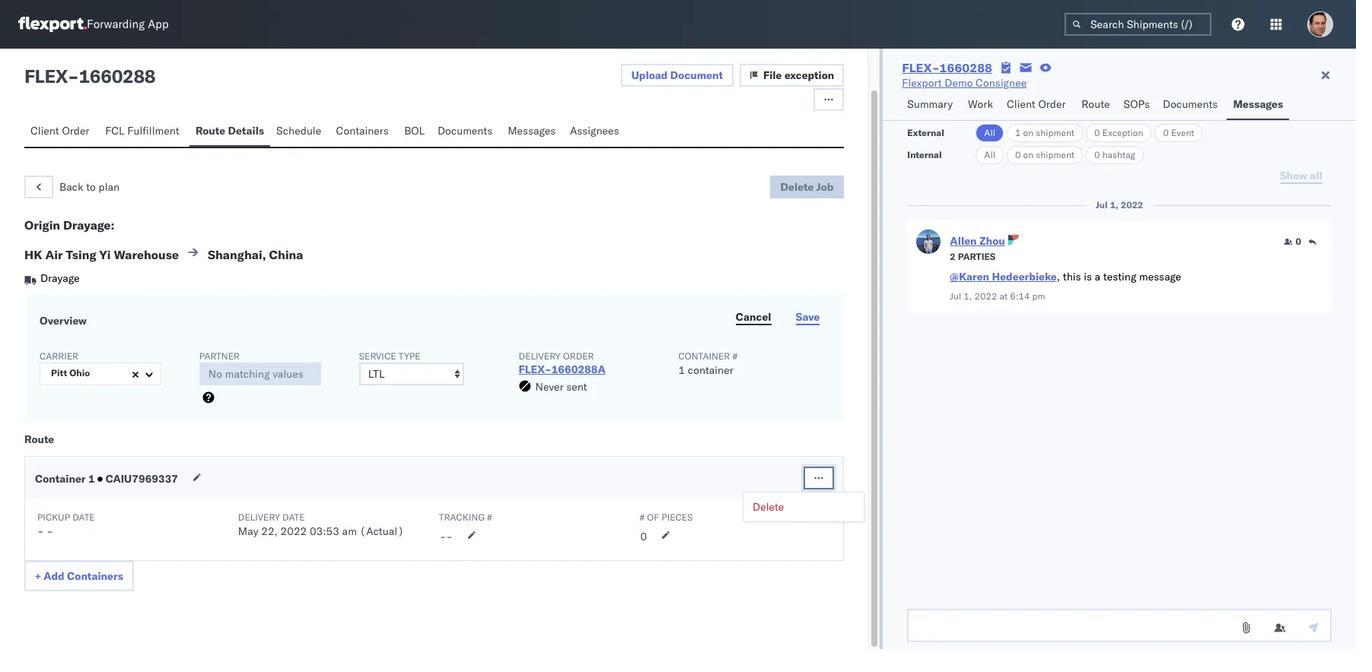 Task type: vqa. For each thing, say whether or not it's contained in the screenshot.
Exception 0
yes



Task type: describe. For each thing, give the bounding box(es) containing it.
messages for rightmost messages button
[[1233, 97, 1283, 111]]

+ add containers button
[[24, 562, 134, 592]]

assignees button
[[564, 117, 628, 147]]

0 horizontal spatial client order button
[[24, 117, 99, 147]]

1 horizontal spatial client order button
[[1001, 91, 1075, 120]]

type
[[399, 351, 421, 362]]

back to plan
[[59, 180, 120, 194]]

2 horizontal spatial 2022
[[1121, 199, 1143, 211]]

2022 inside delivery date may 22, 2022 03:53 am (actual)
[[280, 525, 307, 539]]

container # 1 container
[[678, 351, 737, 377]]

container for container 1
[[35, 473, 86, 486]]

save
[[796, 310, 820, 324]]

route button
[[1075, 91, 1118, 120]]

all button for 1
[[976, 124, 1004, 142]]

to
[[86, 180, 96, 194]]

back
[[59, 180, 83, 194]]

jul 1, 2022
[[1096, 199, 1143, 211]]

@karen hedeerbieke button
[[950, 270, 1057, 284]]

pitt ohio
[[51, 368, 90, 379]]

exception
[[784, 68, 834, 82]]

hk air tsing yi warehouse
[[24, 247, 179, 263]]

file exception
[[763, 68, 834, 82]]

cancel
[[736, 310, 771, 324]]

never
[[535, 380, 563, 394]]

containers inside button
[[336, 124, 389, 138]]

delete
[[753, 501, 784, 514]]

internal
[[907, 149, 942, 161]]

zhou
[[979, 234, 1005, 248]]

0 inside 0 button
[[1296, 236, 1301, 247]]

upload document
[[631, 68, 723, 82]]

all for 0
[[984, 149, 995, 161]]

container 1
[[35, 473, 98, 486]]

flexport demo consignee
[[902, 76, 1027, 90]]

1660288a
[[551, 363, 606, 377]]

work button
[[962, 91, 1001, 120]]

never sent
[[535, 380, 587, 394]]

# of pieces
[[640, 512, 693, 524]]

route details
[[195, 124, 264, 138]]

shipment for 0 on shipment
[[1036, 149, 1074, 161]]

0 vertical spatial 1
[[1015, 127, 1021, 138]]

schedule
[[276, 124, 321, 138]]

forwarding app link
[[18, 17, 169, 32]]

tracking #
[[439, 512, 492, 524]]

--
[[440, 530, 453, 544]]

+
[[35, 570, 41, 584]]

flexport. image
[[18, 17, 87, 32]]

flex-1660288a button
[[519, 363, 606, 377]]

2 parties
[[950, 251, 996, 263]]

0 horizontal spatial messages button
[[502, 117, 564, 147]]

shanghai,
[[208, 247, 266, 263]]

bol button
[[398, 117, 431, 147]]

1 horizontal spatial 1660288
[[939, 60, 992, 75]]

add
[[44, 570, 64, 584]]

pm
[[1032, 291, 1045, 302]]

hk
[[24, 247, 42, 263]]

0 event
[[1163, 127, 1194, 138]]

flex
[[24, 65, 68, 88]]

app
[[148, 17, 169, 32]]

testing
[[1103, 270, 1136, 284]]

0 button
[[1284, 236, 1301, 248]]

# for container # 1 container
[[732, 351, 737, 362]]

work
[[968, 97, 993, 111]]

allen zhou button
[[950, 234, 1005, 248]]

sops
[[1124, 97, 1150, 111]]

jul inside @karen hedeerbieke , this is a testing message jul 1, 2022 at 6:14 pm
[[950, 291, 961, 302]]

date for 22,
[[282, 512, 305, 524]]

03:53
[[310, 525, 339, 539]]

2022 inside @karen hedeerbieke , this is a testing message jul 1, 2022 at 6:14 pm
[[975, 291, 997, 302]]

@karen hedeerbieke , this is a testing message jul 1, 2022 at 6:14 pm
[[950, 270, 1181, 302]]

may
[[238, 525, 258, 539]]

upload document button
[[621, 64, 734, 87]]

2 parties button
[[950, 250, 996, 263]]

1 horizontal spatial documents button
[[1157, 91, 1227, 120]]

1 inside the container # 1 container
[[678, 364, 685, 377]]

tracking
[[439, 512, 485, 524]]

delivery date may 22, 2022 03:53 am (actual)
[[238, 512, 404, 539]]

parties
[[958, 251, 996, 263]]

at
[[1000, 291, 1008, 302]]

order
[[563, 351, 594, 362]]

caiu7969337
[[103, 473, 178, 486]]

flex-1660288
[[902, 60, 992, 75]]

pickup
[[37, 512, 70, 524]]

flex- for 1660288a
[[519, 363, 551, 377]]

bol
[[404, 124, 425, 138]]

exception
[[1102, 127, 1143, 138]]

0 horizontal spatial route
[[24, 433, 54, 447]]

china
[[269, 247, 303, 263]]

fcl
[[105, 124, 125, 138]]

(actual)
[[360, 525, 404, 539]]

external
[[907, 127, 944, 138]]

flex-1660288a
[[519, 363, 606, 377]]



Task type: locate. For each thing, give the bounding box(es) containing it.
on for 1
[[1023, 127, 1034, 138]]

-
[[68, 65, 79, 88], [37, 525, 44, 539], [47, 525, 53, 539], [440, 530, 446, 544], [446, 530, 453, 544]]

carrier
[[40, 351, 78, 362]]

1 vertical spatial on
[[1023, 149, 1034, 161]]

# inside the container # 1 container
[[732, 351, 737, 362]]

1 horizontal spatial order
[[1038, 97, 1066, 111]]

0 vertical spatial jul
[[1096, 199, 1108, 211]]

summary
[[907, 97, 953, 111]]

details
[[228, 124, 264, 138]]

client order button up 1 on shipment
[[1001, 91, 1075, 120]]

date for -
[[72, 512, 95, 524]]

client order left "fcl"
[[30, 124, 89, 138]]

allen
[[950, 234, 977, 248]]

documents for the left the documents button
[[437, 124, 493, 138]]

1 vertical spatial all button
[[976, 146, 1004, 164]]

0 vertical spatial 2022
[[1121, 199, 1143, 211]]

1, down @karen
[[964, 291, 972, 302]]

1 vertical spatial 2022
[[975, 291, 997, 302]]

22,
[[261, 525, 278, 539]]

6:14
[[1010, 291, 1030, 302]]

containers
[[336, 124, 389, 138], [67, 570, 123, 584]]

consignee
[[976, 76, 1027, 90]]

flex-1660288 link
[[902, 60, 992, 75]]

order for right client order button
[[1038, 97, 1066, 111]]

1660288 down the forwarding
[[79, 65, 155, 88]]

1 horizontal spatial messages button
[[1227, 91, 1289, 120]]

warehouse
[[114, 247, 179, 263]]

schedule button
[[270, 117, 330, 147]]

delivery up 22,
[[238, 512, 280, 524]]

fulfillment
[[127, 124, 179, 138]]

save button
[[787, 306, 829, 329]]

all button for 0
[[976, 146, 1004, 164]]

1660288 up flexport demo consignee
[[939, 60, 992, 75]]

0 for on
[[1015, 149, 1021, 161]]

# left of
[[640, 512, 645, 524]]

all for 1
[[984, 127, 995, 138]]

1 horizontal spatial messages
[[1233, 97, 1283, 111]]

0 vertical spatial containers
[[336, 124, 389, 138]]

2 vertical spatial route
[[24, 433, 54, 447]]

route left details
[[195, 124, 225, 138]]

0 vertical spatial route
[[1082, 97, 1110, 111]]

1660288
[[939, 60, 992, 75], [79, 65, 155, 88]]

route for the route button
[[1082, 97, 1110, 111]]

0 horizontal spatial documents button
[[431, 117, 502, 147]]

containers button
[[330, 117, 398, 147]]

1,
[[1110, 199, 1119, 211], [964, 291, 972, 302]]

1 date from the left
[[72, 512, 95, 524]]

route
[[1082, 97, 1110, 111], [195, 124, 225, 138], [24, 433, 54, 447]]

0 vertical spatial messages
[[1233, 97, 1283, 111]]

documents
[[1163, 97, 1218, 111], [437, 124, 493, 138]]

event
[[1171, 127, 1194, 138]]

1 vertical spatial documents
[[437, 124, 493, 138]]

order up 1 on shipment
[[1038, 97, 1066, 111]]

0 horizontal spatial jul
[[950, 291, 961, 302]]

1 vertical spatial 1
[[678, 364, 685, 377]]

0 horizontal spatial delivery
[[238, 512, 280, 524]]

1 vertical spatial route
[[195, 124, 225, 138]]

client for right client order button
[[1007, 97, 1036, 111]]

2 horizontal spatial #
[[732, 351, 737, 362]]

containers right add
[[67, 570, 123, 584]]

1 horizontal spatial 1
[[678, 364, 685, 377]]

container up 'pickup'
[[35, 473, 86, 486]]

date
[[72, 512, 95, 524], [282, 512, 305, 524]]

jul down the 0 hashtag
[[1096, 199, 1108, 211]]

1 vertical spatial order
[[62, 124, 89, 138]]

0 horizontal spatial messages
[[508, 124, 556, 138]]

messages button
[[1227, 91, 1289, 120], [502, 117, 564, 147]]

drayage
[[40, 272, 79, 285]]

0 horizontal spatial containers
[[67, 570, 123, 584]]

container up container
[[678, 351, 730, 362]]

documents button right bol
[[431, 117, 502, 147]]

0 horizontal spatial order
[[62, 124, 89, 138]]

1 horizontal spatial #
[[640, 512, 645, 524]]

0 for exception
[[1094, 127, 1100, 138]]

1 horizontal spatial route
[[195, 124, 225, 138]]

0 horizontal spatial flex-
[[519, 363, 551, 377]]

0 hashtag
[[1094, 149, 1135, 161]]

on down 1 on shipment
[[1023, 149, 1034, 161]]

partner
[[199, 351, 240, 362]]

1 all from the top
[[984, 127, 995, 138]]

hashtag
[[1102, 149, 1135, 161]]

0 vertical spatial client
[[1007, 97, 1036, 111]]

container for container # 1 container
[[678, 351, 730, 362]]

fcl fulfillment button
[[99, 117, 189, 147]]

1, down the 0 hashtag
[[1110, 199, 1119, 211]]

0
[[1094, 127, 1100, 138], [1163, 127, 1169, 138], [1015, 149, 1021, 161], [1094, 149, 1100, 161], [1296, 236, 1301, 247], [640, 530, 647, 544]]

hedeerbieke
[[992, 270, 1057, 284]]

forwarding app
[[87, 17, 169, 32]]

containers inside button
[[67, 570, 123, 584]]

0 horizontal spatial 1
[[88, 473, 95, 486]]

1 left container
[[678, 364, 685, 377]]

0 vertical spatial 1,
[[1110, 199, 1119, 211]]

0 horizontal spatial #
[[487, 512, 492, 524]]

0 vertical spatial container
[[678, 351, 730, 362]]

Search Shipments (/) text field
[[1065, 13, 1211, 36]]

delivery inside delivery date may 22, 2022 03:53 am (actual)
[[238, 512, 280, 524]]

delivery
[[519, 351, 561, 362], [238, 512, 280, 524]]

client for left client order button
[[30, 124, 59, 138]]

flex- for 1660288
[[902, 60, 939, 75]]

2022 right 22,
[[280, 525, 307, 539]]

date inside delivery date may 22, 2022 03:53 am (actual)
[[282, 512, 305, 524]]

shanghai, china
[[208, 247, 303, 263]]

documents button
[[1157, 91, 1227, 120], [431, 117, 502, 147]]

flex- up never
[[519, 363, 551, 377]]

flex- up the flexport
[[902, 60, 939, 75]]

0 horizontal spatial 1,
[[964, 291, 972, 302]]

client order for left client order button
[[30, 124, 89, 138]]

1 vertical spatial containers
[[67, 570, 123, 584]]

client down consignee
[[1007, 97, 1036, 111]]

1 vertical spatial messages
[[508, 124, 556, 138]]

2 horizontal spatial 1
[[1015, 127, 1021, 138]]

2
[[950, 251, 956, 263]]

delivery for delivery order
[[519, 351, 561, 362]]

summary button
[[901, 91, 962, 120]]

0 vertical spatial all
[[984, 127, 995, 138]]

route for route details
[[195, 124, 225, 138]]

document
[[670, 68, 723, 82]]

route up container 1
[[24, 433, 54, 447]]

client order button
[[1001, 91, 1075, 120], [24, 117, 99, 147]]

1 shipment from the top
[[1036, 127, 1074, 138]]

shipment for 1 on shipment
[[1036, 127, 1074, 138]]

of
[[647, 512, 659, 524]]

2 vertical spatial 1
[[88, 473, 95, 486]]

2 vertical spatial 2022
[[280, 525, 307, 539]]

1 vertical spatial flex-
[[519, 363, 551, 377]]

messages for leftmost messages button
[[508, 124, 556, 138]]

1 horizontal spatial documents
[[1163, 97, 1218, 111]]

demo
[[945, 76, 973, 90]]

documents button up 'event'
[[1157, 91, 1227, 120]]

1 on from the top
[[1023, 127, 1034, 138]]

1 horizontal spatial 1,
[[1110, 199, 1119, 211]]

date inside pickup date - -
[[72, 512, 95, 524]]

container
[[688, 364, 733, 377]]

on for 0
[[1023, 149, 1034, 161]]

air
[[45, 247, 63, 263]]

2 all button from the top
[[976, 146, 1004, 164]]

route up 0 exception
[[1082, 97, 1110, 111]]

ohio
[[69, 368, 90, 379]]

client order for right client order button
[[1007, 97, 1066, 111]]

delivery for delivery date may 22, 2022 03:53 am (actual)
[[238, 512, 280, 524]]

0 vertical spatial shipment
[[1036, 127, 1074, 138]]

# up container
[[732, 351, 737, 362]]

client order button left "fcl"
[[24, 117, 99, 147]]

1 horizontal spatial client
[[1007, 97, 1036, 111]]

0 for event
[[1163, 127, 1169, 138]]

0 vertical spatial order
[[1038, 97, 1066, 111]]

1 horizontal spatial client order
[[1007, 97, 1066, 111]]

1 horizontal spatial container
[[678, 351, 730, 362]]

0 horizontal spatial 1660288
[[79, 65, 155, 88]]

route details button
[[189, 117, 270, 147]]

0 exception
[[1094, 127, 1143, 138]]

documents for the rightmost the documents button
[[1163, 97, 1218, 111]]

1 horizontal spatial flex-
[[902, 60, 939, 75]]

on up 0 on shipment in the top right of the page
[[1023, 127, 1034, 138]]

1 horizontal spatial containers
[[336, 124, 389, 138]]

# for tracking #
[[487, 512, 492, 524]]

1 horizontal spatial date
[[282, 512, 305, 524]]

shipment down 1 on shipment
[[1036, 149, 1074, 161]]

1 vertical spatial shipment
[[1036, 149, 1074, 161]]

client
[[1007, 97, 1036, 111], [30, 124, 59, 138]]

0 vertical spatial all button
[[976, 124, 1004, 142]]

0 horizontal spatial client
[[30, 124, 59, 138]]

pitt
[[51, 368, 67, 379]]

shipment up 0 on shipment in the top right of the page
[[1036, 127, 1074, 138]]

0 vertical spatial delivery
[[519, 351, 561, 362]]

1 vertical spatial 1,
[[964, 291, 972, 302]]

delivery up flex-1660288a
[[519, 351, 561, 362]]

overview
[[40, 314, 87, 328]]

0 on shipment
[[1015, 149, 1074, 161]]

+ add containers
[[35, 570, 123, 584]]

container inside the container # 1 container
[[678, 351, 730, 362]]

sops button
[[1118, 91, 1157, 120]]

1 vertical spatial jul
[[950, 291, 961, 302]]

1 horizontal spatial delivery
[[519, 351, 561, 362]]

documents up 'event'
[[1163, 97, 1218, 111]]

0 vertical spatial documents
[[1163, 97, 1218, 111]]

2 on from the top
[[1023, 149, 1034, 161]]

1 vertical spatial delivery
[[238, 512, 280, 524]]

1 vertical spatial all
[[984, 149, 995, 161]]

jul down @karen
[[950, 291, 961, 302]]

fcl fulfillment
[[105, 124, 179, 138]]

plan
[[99, 180, 120, 194]]

flex - 1660288
[[24, 65, 155, 88]]

2 date from the left
[[282, 512, 305, 524]]

all
[[984, 127, 995, 138], [984, 149, 995, 161]]

tsing
[[66, 247, 96, 263]]

1 all button from the top
[[976, 124, 1004, 142]]

assignees
[[570, 124, 619, 138]]

0 for hashtag
[[1094, 149, 1100, 161]]

documents right bol button
[[437, 124, 493, 138]]

containers left bol
[[336, 124, 389, 138]]

2022 down hashtag
[[1121, 199, 1143, 211]]

2022 left at
[[975, 291, 997, 302]]

0 vertical spatial flex-
[[902, 60, 939, 75]]

0 vertical spatial on
[[1023, 127, 1034, 138]]

0 horizontal spatial container
[[35, 473, 86, 486]]

1 vertical spatial container
[[35, 473, 86, 486]]

2 all from the top
[[984, 149, 995, 161]]

client down flex
[[30, 124, 59, 138]]

this
[[1063, 270, 1081, 284]]

1 horizontal spatial 2022
[[975, 291, 997, 302]]

1 vertical spatial client order
[[30, 124, 89, 138]]

0 horizontal spatial documents
[[437, 124, 493, 138]]

am
[[342, 525, 357, 539]]

order left "fcl"
[[62, 124, 89, 138]]

flexport
[[902, 76, 942, 90]]

cancel button
[[727, 306, 780, 329]]

client order up 1 on shipment
[[1007, 97, 1066, 111]]

0 horizontal spatial date
[[72, 512, 95, 524]]

1 vertical spatial client
[[30, 124, 59, 138]]

@karen
[[950, 270, 989, 284]]

0 vertical spatial client order
[[1007, 97, 1066, 111]]

0 horizontal spatial client order
[[30, 124, 89, 138]]

# right tracking
[[487, 512, 492, 524]]

2 shipment from the top
[[1036, 149, 1074, 161]]

None text field
[[199, 363, 321, 386], [907, 610, 1332, 643], [199, 363, 321, 386], [907, 610, 1332, 643]]

flexport demo consignee link
[[902, 75, 1027, 91]]

1 horizontal spatial jul
[[1096, 199, 1108, 211]]

1 left caiu7969337
[[88, 473, 95, 486]]

0 horizontal spatial 2022
[[280, 525, 307, 539]]

1 up 0 on shipment in the top right of the page
[[1015, 127, 1021, 138]]

2 horizontal spatial route
[[1082, 97, 1110, 111]]

1, inside @karen hedeerbieke , this is a testing message jul 1, 2022 at 6:14 pm
[[964, 291, 972, 302]]

order for left client order button
[[62, 124, 89, 138]]

origin drayage:
[[24, 218, 115, 233]]

allen zhou
[[950, 234, 1005, 248]]

,
[[1057, 270, 1060, 284]]



